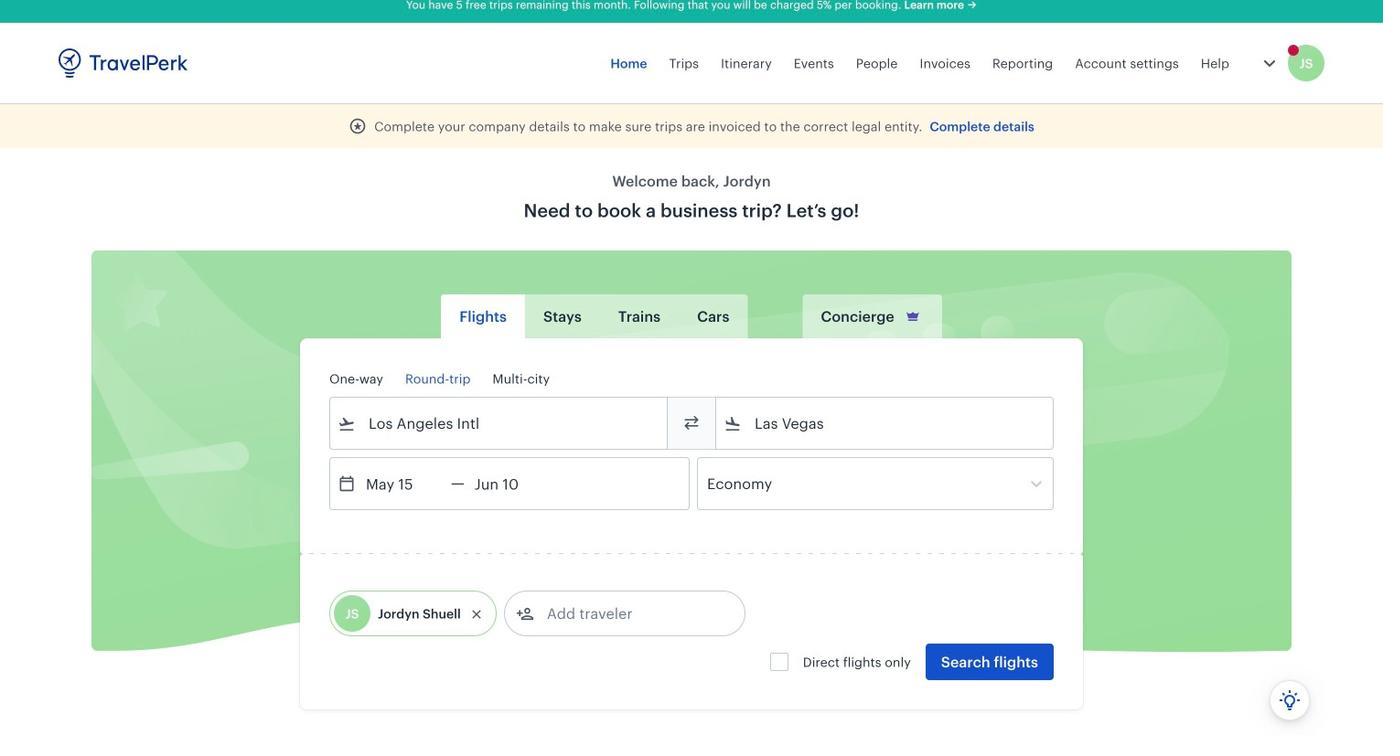 Task type: locate. For each thing, give the bounding box(es) containing it.
Add traveler search field
[[534, 599, 725, 629]]

Depart text field
[[356, 458, 451, 510]]

Return text field
[[465, 458, 560, 510]]



Task type: vqa. For each thing, say whether or not it's contained in the screenshot.
To search box
yes



Task type: describe. For each thing, give the bounding box(es) containing it.
To search field
[[742, 409, 1029, 438]]

From search field
[[356, 409, 643, 438]]



